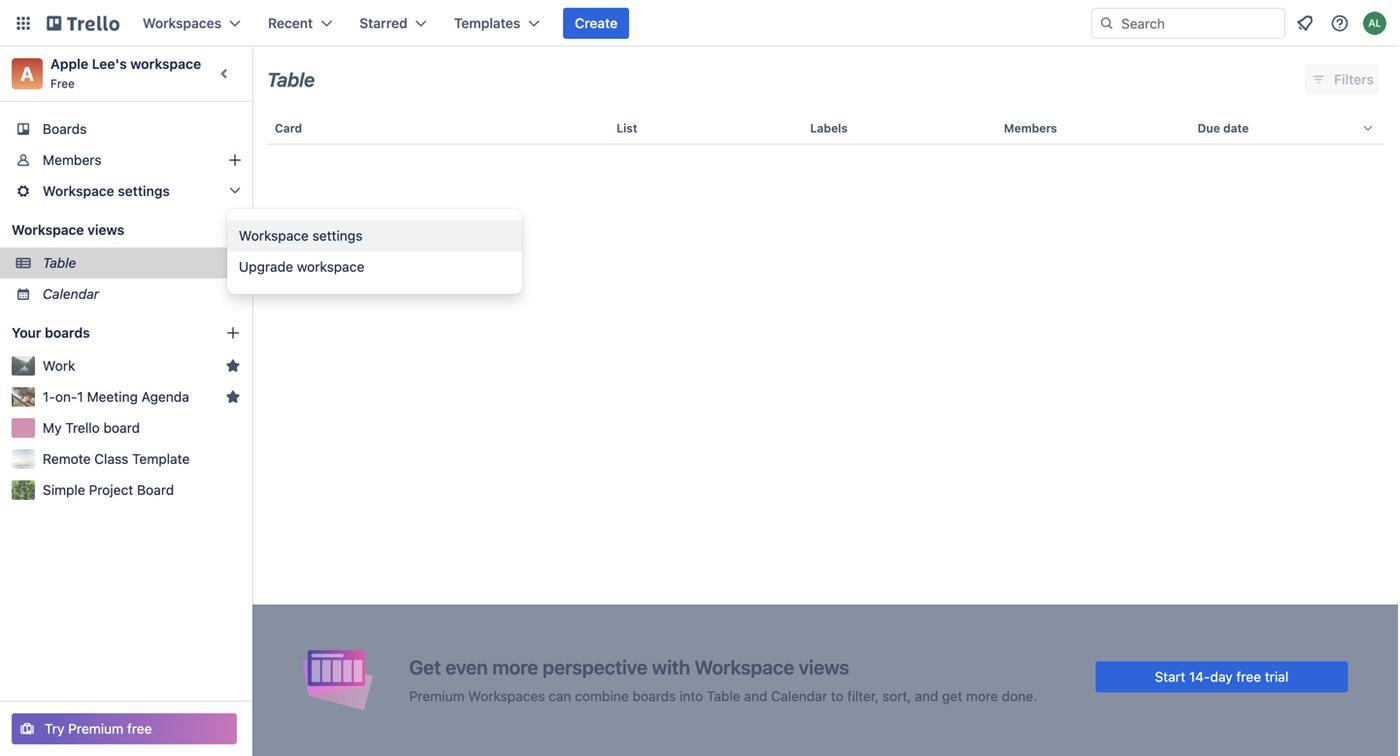 Task type: describe. For each thing, give the bounding box(es) containing it.
your
[[12, 325, 41, 341]]

workspace settings link
[[227, 220, 546, 251]]

workspace up upgrade
[[239, 228, 309, 244]]

1 vertical spatial more
[[966, 688, 998, 704]]

card button
[[267, 105, 609, 151]]

primary element
[[0, 0, 1398, 47]]

trial
[[1265, 669, 1289, 685]]

create
[[575, 15, 618, 31]]

try premium free
[[45, 721, 152, 737]]

sort,
[[883, 688, 911, 704]]

a
[[20, 62, 34, 85]]

1 vertical spatial workspace settings
[[239, 228, 363, 244]]

workspace down workspace settings popup button
[[12, 222, 84, 238]]

create button
[[563, 8, 629, 39]]

table inside the get even more perspective with workspace views premium workspaces can combine boards into table and calendar to filter, sort, and get more done.
[[707, 688, 740, 704]]

your boards with 5 items element
[[12, 321, 196, 345]]

add board image
[[225, 325, 241, 341]]

1 horizontal spatial workspace
[[297, 259, 364, 275]]

try premium free button
[[12, 714, 237, 745]]

filter,
[[847, 688, 879, 704]]

14-
[[1189, 669, 1210, 685]]

templates
[[454, 15, 520, 31]]

2 and from the left
[[915, 688, 938, 704]]

remote class template link
[[43, 450, 241, 469]]

apple
[[50, 56, 88, 72]]

0 notifications image
[[1293, 12, 1317, 35]]

0 horizontal spatial table
[[43, 255, 76, 271]]

apple lee's workspace link
[[50, 56, 201, 72]]

filters button
[[1305, 64, 1380, 95]]

workspace settings inside popup button
[[43, 183, 170, 199]]

labels button
[[803, 105, 996, 151]]

can
[[549, 688, 571, 704]]

recent
[[268, 15, 313, 31]]

0 vertical spatial calendar
[[43, 286, 99, 302]]

upgrade
[[239, 259, 293, 275]]

Search field
[[1115, 9, 1285, 38]]

done.
[[1002, 688, 1037, 704]]

lee's
[[92, 56, 127, 72]]

Table text field
[[267, 61, 315, 98]]

simple project board link
[[43, 481, 241, 500]]

agenda
[[142, 389, 189, 405]]

start 14-day free trial link
[[1096, 662, 1348, 693]]

meeting
[[87, 389, 138, 405]]

a link
[[12, 58, 43, 89]]

templates button
[[442, 8, 552, 39]]

even
[[446, 656, 488, 679]]

class
[[94, 451, 128, 467]]

labels
[[810, 121, 848, 135]]

project
[[89, 482, 133, 498]]

boards inside the get even more perspective with workspace views premium workspaces can combine boards into table and calendar to filter, sort, and get more done.
[[633, 688, 676, 704]]

free
[[50, 77, 75, 90]]

apple lee's workspace free
[[50, 56, 201, 90]]

perspective
[[543, 656, 648, 679]]

1
[[77, 389, 83, 405]]

views inside the get even more perspective with workspace views premium workspaces can combine boards into table and calendar to filter, sort, and get more done.
[[799, 656, 849, 679]]

get
[[409, 656, 441, 679]]

due
[[1198, 121, 1220, 135]]

try
[[45, 721, 64, 737]]

date
[[1223, 121, 1249, 135]]

0 horizontal spatial members
[[43, 152, 101, 168]]

combine
[[575, 688, 629, 704]]

my
[[43, 420, 62, 436]]

board
[[103, 420, 140, 436]]

start
[[1155, 669, 1186, 685]]

simple project board
[[43, 482, 174, 498]]

back to home image
[[47, 8, 119, 39]]

calendar link
[[43, 285, 241, 304]]

row containing card
[[267, 105, 1384, 151]]

members inside button
[[1004, 121, 1057, 135]]

to
[[831, 688, 844, 704]]

workspaces button
[[131, 8, 253, 39]]

trello
[[65, 420, 100, 436]]

members link
[[0, 145, 252, 176]]

upgrade workspace link
[[227, 251, 546, 283]]

start 14-day free trial
[[1155, 669, 1289, 685]]

workspace views
[[12, 222, 124, 238]]

my trello board link
[[43, 419, 241, 438]]



Task type: vqa. For each thing, say whether or not it's contained in the screenshot.
Weekly Updates link
no



Task type: locate. For each thing, give the bounding box(es) containing it.
search image
[[1099, 16, 1115, 31]]

1 horizontal spatial and
[[915, 688, 938, 704]]

boards
[[43, 121, 87, 137]]

1 horizontal spatial free
[[1236, 669, 1261, 685]]

workspaces inside the get even more perspective with workspace views premium workspaces can combine boards into table and calendar to filter, sort, and get more done.
[[468, 688, 545, 704]]

1 horizontal spatial calendar
[[771, 688, 827, 704]]

premium inside "button"
[[68, 721, 123, 737]]

calendar up your boards
[[43, 286, 99, 302]]

settings
[[118, 183, 170, 199], [312, 228, 363, 244]]

workspaces up workspace navigation collapse icon
[[143, 15, 221, 31]]

starred icon image
[[225, 358, 241, 374], [225, 389, 241, 405]]

2 horizontal spatial table
[[707, 688, 740, 704]]

more
[[492, 656, 538, 679], [966, 688, 998, 704]]

1-on-1 meeting agenda
[[43, 389, 189, 405]]

workspace inside apple lee's workspace free
[[130, 56, 201, 72]]

starred button
[[348, 8, 439, 39]]

0 vertical spatial members
[[1004, 121, 1057, 135]]

1 vertical spatial table
[[43, 255, 76, 271]]

0 horizontal spatial workspaces
[[143, 15, 221, 31]]

starred
[[360, 15, 408, 31]]

0 vertical spatial more
[[492, 656, 538, 679]]

list button
[[609, 105, 803, 151]]

1 horizontal spatial views
[[799, 656, 849, 679]]

1 vertical spatial starred icon image
[[225, 389, 241, 405]]

0 vertical spatial starred icon image
[[225, 358, 241, 374]]

0 vertical spatial premium
[[409, 688, 465, 704]]

workspace down workspace settings link
[[297, 259, 364, 275]]

workspace
[[43, 183, 114, 199], [12, 222, 84, 238], [239, 228, 309, 244], [695, 656, 794, 679]]

1 horizontal spatial workspaces
[[468, 688, 545, 704]]

workspace inside the get even more perspective with workspace views premium workspaces can combine boards into table and calendar to filter, sort, and get more done.
[[695, 656, 794, 679]]

list
[[617, 121, 638, 135]]

simple
[[43, 482, 85, 498]]

my trello board
[[43, 420, 140, 436]]

workspaces inside popup button
[[143, 15, 221, 31]]

apple lee (applelee29) image
[[1363, 12, 1387, 35]]

free
[[1236, 669, 1261, 685], [127, 721, 152, 737]]

1 vertical spatial free
[[127, 721, 152, 737]]

open information menu image
[[1330, 14, 1350, 33]]

1 vertical spatial settings
[[312, 228, 363, 244]]

day
[[1210, 669, 1233, 685]]

1 vertical spatial workspaces
[[468, 688, 545, 704]]

more right get in the right of the page
[[966, 688, 998, 704]]

get
[[942, 688, 963, 704]]

starred icon image for work
[[225, 358, 241, 374]]

table up card
[[267, 68, 315, 91]]

0 vertical spatial workspace
[[130, 56, 201, 72]]

premium
[[409, 688, 465, 704], [68, 721, 123, 737]]

1 horizontal spatial more
[[966, 688, 998, 704]]

0 horizontal spatial workspace
[[130, 56, 201, 72]]

1 horizontal spatial premium
[[409, 688, 465, 704]]

premium down get at the bottom left
[[409, 688, 465, 704]]

settings inside popup button
[[118, 183, 170, 199]]

0 vertical spatial workspaces
[[143, 15, 221, 31]]

0 horizontal spatial premium
[[68, 721, 123, 737]]

1-on-1 meeting agenda button
[[43, 387, 218, 407]]

settings down members link in the left top of the page
[[118, 183, 170, 199]]

workspace up into
[[695, 656, 794, 679]]

and
[[744, 688, 767, 704], [915, 688, 938, 704]]

get even more perspective with workspace views premium workspaces can combine boards into table and calendar to filter, sort, and get more done.
[[409, 656, 1037, 704]]

row
[[267, 105, 1384, 151]]

0 vertical spatial boards
[[45, 325, 90, 341]]

views up to
[[799, 656, 849, 679]]

boards down with
[[633, 688, 676, 704]]

into
[[680, 688, 703, 704]]

0 vertical spatial table
[[267, 68, 315, 91]]

premium inside the get even more perspective with workspace views premium workspaces can combine boards into table and calendar to filter, sort, and get more done.
[[409, 688, 465, 704]]

workspace navigation collapse icon image
[[212, 60, 239, 87]]

1 horizontal spatial table
[[267, 68, 315, 91]]

with
[[652, 656, 690, 679]]

1 and from the left
[[744, 688, 767, 704]]

calendar left to
[[771, 688, 827, 704]]

due date
[[1198, 121, 1249, 135]]

0 horizontal spatial workspace settings
[[43, 183, 170, 199]]

1 vertical spatial views
[[799, 656, 849, 679]]

1 vertical spatial boards
[[633, 688, 676, 704]]

premium right try
[[68, 721, 123, 737]]

table down workspace views
[[43, 255, 76, 271]]

0 horizontal spatial settings
[[118, 183, 170, 199]]

your boards
[[12, 325, 90, 341]]

boards
[[45, 325, 90, 341], [633, 688, 676, 704]]

board
[[137, 482, 174, 498]]

calendar
[[43, 286, 99, 302], [771, 688, 827, 704]]

due date button
[[1190, 105, 1384, 151]]

0 horizontal spatial free
[[127, 721, 152, 737]]

1 horizontal spatial workspace settings
[[239, 228, 363, 244]]

free right try
[[127, 721, 152, 737]]

2 vertical spatial table
[[707, 688, 740, 704]]

0 vertical spatial free
[[1236, 669, 1261, 685]]

settings up upgrade workspace
[[312, 228, 363, 244]]

1-
[[43, 389, 55, 405]]

workspaces
[[143, 15, 221, 31], [468, 688, 545, 704]]

workspace
[[130, 56, 201, 72], [297, 259, 364, 275]]

workspace up workspace views
[[43, 183, 114, 199]]

free right day
[[1236, 669, 1261, 685]]

1 horizontal spatial boards
[[633, 688, 676, 704]]

workspaces down 'even'
[[468, 688, 545, 704]]

template
[[132, 451, 190, 467]]

views down workspace settings popup button
[[87, 222, 124, 238]]

0 horizontal spatial more
[[492, 656, 538, 679]]

0 vertical spatial settings
[[118, 183, 170, 199]]

workspace settings button
[[0, 176, 252, 207]]

starred icon image for 1-on-1 meeting agenda
[[225, 389, 241, 405]]

boards up work
[[45, 325, 90, 341]]

0 horizontal spatial and
[[744, 688, 767, 704]]

members button
[[996, 105, 1190, 151]]

boards link
[[0, 114, 252, 145]]

workspace settings down members link in the left top of the page
[[43, 183, 170, 199]]

views
[[87, 222, 124, 238], [799, 656, 849, 679]]

1 horizontal spatial members
[[1004, 121, 1057, 135]]

table link
[[43, 253, 241, 273]]

table
[[267, 68, 315, 91], [43, 255, 76, 271], [707, 688, 740, 704]]

0 vertical spatial workspace settings
[[43, 183, 170, 199]]

1 vertical spatial calendar
[[771, 688, 827, 704]]

table containing card
[[252, 105, 1398, 756]]

upgrade workspace
[[239, 259, 364, 275]]

and right into
[[744, 688, 767, 704]]

members
[[1004, 121, 1057, 135], [43, 152, 101, 168]]

and left get in the right of the page
[[915, 688, 938, 704]]

workspace down workspaces popup button
[[130, 56, 201, 72]]

0 horizontal spatial calendar
[[43, 286, 99, 302]]

card
[[275, 121, 302, 135]]

filters
[[1334, 71, 1374, 87]]

workspace inside popup button
[[43, 183, 114, 199]]

table
[[252, 105, 1398, 756]]

1 vertical spatial members
[[43, 152, 101, 168]]

0 horizontal spatial views
[[87, 222, 124, 238]]

on-
[[55, 389, 77, 405]]

work
[[43, 358, 75, 374]]

0 vertical spatial views
[[87, 222, 124, 238]]

free inside "button"
[[127, 721, 152, 737]]

table right into
[[707, 688, 740, 704]]

workspace settings
[[43, 183, 170, 199], [239, 228, 363, 244]]

1 horizontal spatial settings
[[312, 228, 363, 244]]

calendar inside the get even more perspective with workspace views premium workspaces can combine boards into table and calendar to filter, sort, and get more done.
[[771, 688, 827, 704]]

1 vertical spatial workspace
[[297, 259, 364, 275]]

more right 'even'
[[492, 656, 538, 679]]

remote class template
[[43, 451, 190, 467]]

workspace settings up upgrade workspace
[[239, 228, 363, 244]]

recent button
[[256, 8, 344, 39]]

0 horizontal spatial boards
[[45, 325, 90, 341]]

1 starred icon image from the top
[[225, 358, 241, 374]]

1 vertical spatial premium
[[68, 721, 123, 737]]

2 starred icon image from the top
[[225, 389, 241, 405]]

work button
[[43, 356, 218, 376]]

remote
[[43, 451, 91, 467]]



